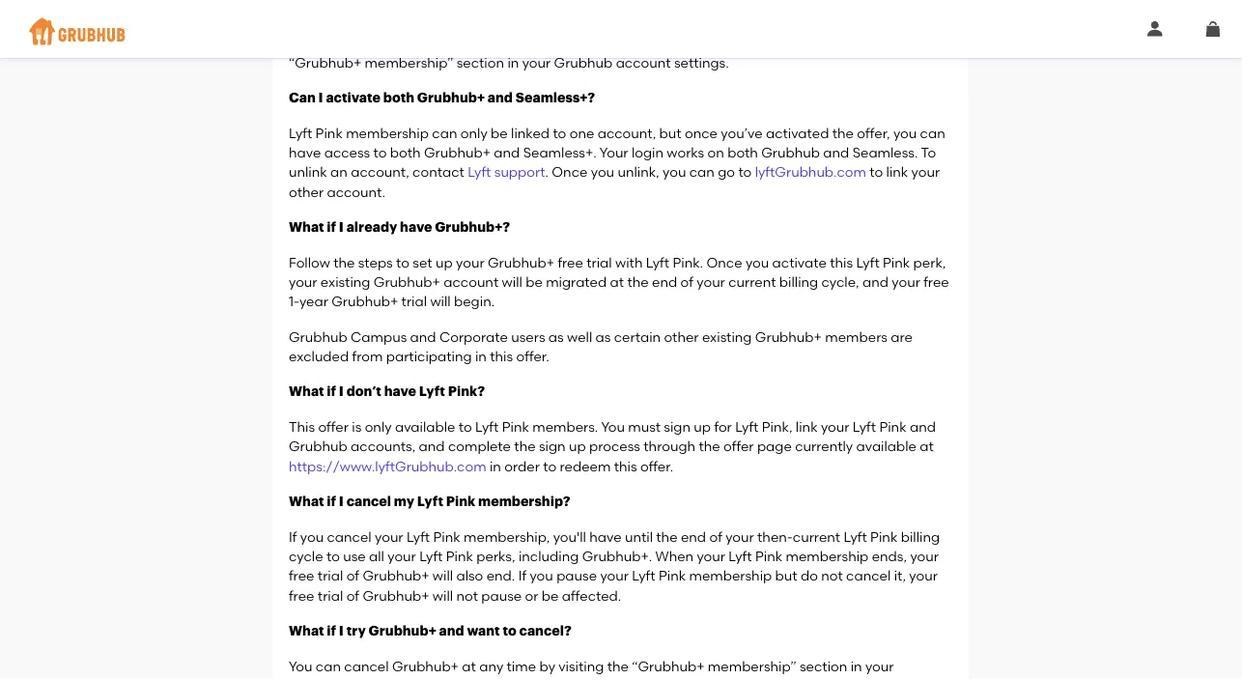 Task type: describe. For each thing, give the bounding box(es) containing it.
and up linked
[[488, 91, 513, 105]]

unlink,
[[618, 164, 659, 180]]

pink down then-
[[755, 548, 782, 564]]

only inside this offer is only available to lyft pink members. you must sign up for lyft pink,  link your lyft pink and grubhub accounts, and complete the sign up process through the offer page currently available at https://www.lyftgrubhub.com in order to redeem this offer.
[[365, 419, 392, 435]]

cycle,
[[822, 274, 859, 290]]

0 horizontal spatial once
[[552, 164, 588, 180]]

you inside this offer is only available to lyft pink members. you must sign up for lyft pink,  link your lyft pink and grubhub accounts, and complete the sign up process through the offer page currently available at https://www.lyftgrubhub.com in order to redeem this offer.
[[601, 419, 625, 435]]

year inside lyft pink members can check the grubhub+ one year free trial expiration date by visiting the "grubhub+ membership" section in your grubhub account settings.
[[606, 34, 635, 51]]

2 horizontal spatial if
[[518, 568, 527, 584]]

pink down the 'are'
[[879, 419, 907, 435]]

also
[[456, 568, 483, 584]]

i right can
[[318, 91, 323, 105]]

in inside lyft pink members can check the grubhub+ one year free trial expiration date by visiting the "grubhub+ membership" section in your grubhub account settings.
[[507, 54, 519, 71]]

begin.
[[454, 293, 495, 310]]

what if i cancel my lyft pink membership?
[[289, 495, 570, 508]]

if for already
[[327, 220, 336, 234]]

will left the also
[[433, 568, 453, 584]]

pink up the also
[[446, 548, 473, 564]]

your up all
[[375, 528, 403, 545]]

with
[[615, 254, 643, 271]]

the right check
[[483, 34, 504, 51]]

0 vertical spatial pause
[[556, 568, 597, 584]]

expiration
[[695, 34, 761, 51]]

pink down what if i cancel my lyft pink membership?
[[433, 528, 460, 545]]

offer. inside grubhub campus and corporate users as well as certain other existing grubhub+ members are excluded from participating in this offer.
[[516, 348, 549, 364]]

free inside you can cancel grubhub+ at any time by visiting the "grubhub+ membership" section in your grubhub account settings. if you cancel during the free trial, your grubhub+ membership benefits wil
[[623, 677, 649, 679]]

settings. inside lyft pink members can check the grubhub+ one year free trial expiration date by visiting the "grubhub+ membership" section in your grubhub account settings.
[[674, 54, 729, 71]]

up inside follow the steps to set up your grubhub+ free trial with lyft pink. once you activate this lyft pink perk, your existing grubhub+ account will be migrated at the end of your current billing cycle, and your free 1-year grubhub+ trial will begin.
[[436, 254, 453, 271]]

corporate
[[439, 328, 508, 345]]

end inside if you cancel your lyft pink membership, you'll have until the end of your then-current lyft pink billing cycle to use all your lyft pink perks, including grubhub+. when your lyft pink membership ends, your free trial of grubhub+ will also end. if you pause your lyft pink membership but do not cancel it, your free trial of grubhub+ will not pause or be affected.
[[681, 528, 706, 545]]

order
[[504, 458, 540, 474]]

your up "benefits" on the bottom right
[[865, 658, 894, 674]]

offer,
[[857, 125, 890, 141]]

and down the 'are'
[[910, 419, 936, 435]]

are
[[891, 328, 913, 345]]

grubhub+ inside lyft pink membership can only be linked to one account, but once you've activated the offer, you can have access to both grubhub+ and seamless+. your login works on both grubhub and seamless. to unlink an account, contact
[[424, 144, 491, 161]]

0 horizontal spatial available
[[395, 419, 455, 435]]

and inside follow the steps to set up your grubhub+ free trial with lyft pink. once you activate this lyft pink perk, your existing grubhub+ account will be migrated at the end of your current billing cycle, and your free 1-year grubhub+ trial will begin.
[[863, 274, 889, 290]]

lyft up currently
[[853, 419, 876, 435]]

for
[[714, 419, 732, 435]]

you inside follow the steps to set up your grubhub+ free trial with lyft pink. once you activate this lyft pink perk, your existing grubhub+ account will be migrated at the end of your current billing cycle, and your free 1-year grubhub+ trial will begin.
[[746, 254, 769, 271]]

to link your other account.
[[289, 164, 940, 200]]

through
[[644, 438, 695, 455]]

seamless+.
[[523, 144, 597, 161]]

pink inside lyft pink members can check the grubhub+ one year free trial expiration date by visiting the "grubhub+ membership" section in your grubhub account settings.
[[315, 34, 343, 51]]

existing inside follow the steps to set up your grubhub+ free trial with lyft pink. once you activate this lyft pink perk, your existing grubhub+ account will be migrated at the end of your current billing cycle, and your free 1-year grubhub+ trial will begin.
[[321, 274, 370, 290]]

by inside lyft pink members can check the grubhub+ one year free trial expiration date by visiting the "grubhub+ membership" section in your grubhub account settings.
[[799, 34, 815, 51]]

your right "ends,"
[[910, 548, 939, 564]]

lyftgrubhub.com link
[[755, 164, 866, 180]]

steps
[[358, 254, 393, 271]]

have right don't on the bottom left of page
[[384, 385, 416, 398]]

lyft up complete
[[475, 419, 499, 435]]

your right all
[[388, 548, 416, 564]]

cancel down time at bottom
[[505, 677, 550, 679]]

your inside this offer is only available to lyft pink members. you must sign up for lyft pink,  link your lyft pink and grubhub accounts, and complete the sign up process through the offer page currently available at https://www.lyftgrubhub.com in order to redeem this offer.
[[821, 419, 849, 435]]

go
[[718, 164, 735, 180]]

seamless.
[[853, 144, 918, 161]]

this inside grubhub campus and corporate users as well as certain other existing grubhub+ members are excluded from participating in this offer.
[[490, 348, 513, 364]]

don't
[[346, 385, 381, 398]]

redeem
[[560, 458, 611, 474]]

trial,
[[652, 677, 681, 679]]

you inside you can cancel grubhub+ at any time by visiting the "grubhub+ membership" section in your grubhub account settings. if you cancel during the free trial, your grubhub+ membership benefits wil
[[478, 677, 502, 679]]

year inside follow the steps to set up your grubhub+ free trial with lyft pink. once you activate this lyft pink perk, your existing grubhub+ account will be migrated at the end of your current billing cycle, and your free 1-year grubhub+ trial will begin.
[[299, 293, 328, 310]]

or
[[525, 587, 538, 604]]

lyftgrubhub.com
[[755, 164, 866, 180]]

to right go at right top
[[738, 164, 752, 180]]

be inside if you cancel your lyft pink membership, you'll have until the end of your then-current lyft pink billing cycle to use all your lyft pink perks, including grubhub+. when your lyft pink membership ends, your free trial of grubhub+ will also end. if you pause your lyft pink membership but do not cancel it, your free trial of grubhub+ will not pause or be affected.
[[542, 587, 559, 604]]

will left begin.
[[430, 293, 451, 310]]

you've
[[721, 125, 763, 141]]

0 horizontal spatial pause
[[481, 587, 522, 604]]

membership up 'do'
[[786, 548, 869, 564]]

cycle
[[289, 548, 323, 564]]

the down with
[[627, 274, 649, 290]]

pink right the "my"
[[446, 495, 475, 508]]

perks,
[[476, 548, 515, 564]]

grubhub inside you can cancel grubhub+ at any time by visiting the "grubhub+ membership" section in your grubhub account settings. if you cancel during the free trial, your grubhub+ membership benefits wil
[[289, 677, 347, 679]]

https://www.lyftgrubhub.com link
[[289, 458, 486, 474]]

set
[[413, 254, 432, 271]]

this offer is only available to lyft pink members. you must sign up for lyft pink,  link your lyft pink and grubhub accounts, and complete the sign up process through the offer page currently available at https://www.lyftgrubhub.com in order to redeem this offer.
[[289, 419, 936, 474]]

you up the cycle on the left of the page
[[300, 528, 324, 545]]

an
[[330, 164, 348, 180]]

lyft right then-
[[844, 528, 867, 545]]

you down works
[[663, 164, 686, 180]]

do
[[801, 568, 818, 584]]

other inside "to link your other account."
[[289, 183, 324, 200]]

this inside follow the steps to set up your grubhub+ free trial with lyft pink. once you activate this lyft pink perk, your existing grubhub+ account will be migrated at the end of your current billing cycle, and your free 1-year grubhub+ trial will begin.
[[830, 254, 853, 271]]

until
[[625, 528, 653, 545]]

on
[[708, 144, 724, 161]]

lyft pink membership can only be linked to one account, but once you've activated the offer, you can have access to both grubhub+ and seamless+. your login works on both grubhub and seamless. to unlink an account, contact
[[289, 125, 945, 180]]

can inside lyft pink members can check the grubhub+ one year free trial expiration date by visiting the "grubhub+ membership" section in your grubhub account settings.
[[412, 34, 437, 51]]

by inside you can cancel grubhub+ at any time by visiting the "grubhub+ membership" section in your grubhub account settings. if you cancel during the free trial, your grubhub+ membership benefits wil
[[539, 658, 555, 674]]

link inside "to link your other account."
[[886, 164, 908, 180]]

1 vertical spatial up
[[694, 419, 711, 435]]

grubhub inside grubhub campus and corporate users as well as certain other existing grubhub+ members are excluded from participating in this offer.
[[289, 328, 347, 345]]

this
[[289, 419, 315, 435]]

of up try
[[346, 587, 359, 604]]

at inside follow the steps to set up your grubhub+ free trial with lyft pink. once you activate this lyft pink perk, your existing grubhub+ account will be migrated at the end of your current billing cycle, and your free 1-year grubhub+ trial will begin.
[[610, 274, 624, 290]]

but inside if you cancel your lyft pink membership, you'll have until the end of your then-current lyft pink billing cycle to use all your lyft pink perks, including grubhub+. when your lyft pink membership ends, your free trial of grubhub+ will also end. if you pause your lyft pink membership but do not cancel it, your free trial of grubhub+ will not pause or be affected.
[[775, 568, 797, 584]]

you down including
[[530, 568, 553, 584]]

grubhub inside lyft pink members can check the grubhub+ one year free trial expiration date by visiting the "grubhub+ membership" section in your grubhub account settings.
[[554, 54, 613, 71]]

linked
[[511, 125, 550, 141]]

section inside you can cancel grubhub+ at any time by visiting the "grubhub+ membership" section in your grubhub account settings. if you cancel during the free trial, your grubhub+ membership benefits wil
[[800, 658, 847, 674]]

membership?
[[478, 495, 570, 508]]

your down pink.
[[697, 274, 725, 290]]

members inside lyft pink members can check the grubhub+ one year free trial expiration date by visiting the "grubhub+ membership" section in your grubhub account settings.
[[346, 34, 408, 51]]

section inside lyft pink members can check the grubhub+ one year free trial expiration date by visiting the "grubhub+ membership" section in your grubhub account settings.
[[457, 54, 504, 71]]

your
[[600, 144, 628, 161]]

lyft right when
[[729, 548, 752, 564]]

check
[[440, 34, 480, 51]]

only inside lyft pink membership can only be linked to one account, but once you've activated the offer, you can have access to both grubhub+ and seamless+. your login works on both grubhub and seamless. to unlink an account, contact
[[461, 125, 487, 141]]

use
[[343, 548, 366, 564]]

members inside grubhub campus and corporate users as well as certain other existing grubhub+ members are excluded from participating in this offer.
[[825, 328, 888, 345]]

link inside this offer is only available to lyft pink members. you must sign up for lyft pink,  link your lyft pink and grubhub accounts, and complete the sign up process through the offer page currently available at https://www.lyftgrubhub.com in order to redeem this offer.
[[796, 419, 818, 435]]

to inside if you cancel your lyft pink membership, you'll have until the end of your then-current lyft pink billing cycle to use all your lyft pink perks, including grubhub+. when your lyft pink membership ends, your free trial of grubhub+ will also end. if you pause your lyft pink membership but do not cancel it, your free trial of grubhub+ will not pause or be affected.
[[326, 548, 340, 564]]

in inside grubhub campus and corporate users as well as certain other existing grubhub+ members are excluded from participating in this offer.
[[475, 348, 487, 364]]

pink up "ends,"
[[870, 528, 898, 545]]

membership,
[[464, 528, 550, 545]]

end inside follow the steps to set up your grubhub+ free trial with lyft pink. once you activate this lyft pink perk, your existing grubhub+ account will be migrated at the end of your current billing cycle, and your free 1-year grubhub+ trial will begin.
[[652, 274, 677, 290]]

at inside this offer is only available to lyft pink members. you must sign up for lyft pink,  link your lyft pink and grubhub accounts, and complete the sign up process through the offer page currently available at https://www.lyftgrubhub.com in order to redeem this offer.
[[920, 438, 934, 455]]

pink.
[[673, 254, 703, 271]]

0 vertical spatial offer
[[318, 419, 349, 435]]

current inside if you cancel your lyft pink membership, you'll have until the end of your then-current lyft pink billing cycle to use all your lyft pink perks, including grubhub+. when your lyft pink membership ends, your free trial of grubhub+ will also end. if you pause your lyft pink membership but do not cancel it, your free trial of grubhub+ will not pause or be affected.
[[793, 528, 840, 545]]

if for cancel
[[327, 495, 336, 508]]

pink inside lyft pink membership can only be linked to one account, but once you've activated the offer, you can have access to both grubhub+ and seamless+. your login works on both grubhub and seamless. to unlink an account, contact
[[315, 125, 343, 141]]

when
[[655, 548, 694, 564]]

follow the steps to set up your grubhub+ free trial with lyft pink. once you activate this lyft pink perk, your existing grubhub+ account will be migrated at the end of your current billing cycle, and your free 1-year grubhub+ trial will begin.
[[289, 254, 949, 310]]

of down use
[[346, 568, 359, 584]]

the right during
[[599, 677, 620, 679]]

1 as from the left
[[548, 328, 564, 345]]

lyft right the "my"
[[417, 495, 443, 508]]

well
[[567, 328, 592, 345]]

of left then-
[[709, 528, 722, 545]]

access
[[324, 144, 370, 161]]

lyft support link
[[468, 164, 545, 180]]

lyft right all
[[419, 548, 443, 564]]

2 small image from the left
[[1205, 21, 1221, 37]]

0 vertical spatial sign
[[664, 419, 691, 435]]

pink inside follow the steps to set up your grubhub+ free trial with lyft pink. once you activate this lyft pink perk, your existing grubhub+ account will be migrated at the end of your current billing cycle, and your free 1-year grubhub+ trial will begin.
[[883, 254, 910, 271]]

the up order on the left bottom of page
[[514, 438, 536, 455]]

pink down when
[[659, 568, 686, 584]]

lyft support . once you unlink, you can go to lyftgrubhub.com
[[468, 164, 866, 180]]

what if i already have grubhub+?
[[289, 220, 510, 234]]

1 small image from the left
[[1147, 21, 1163, 37]]

grubhub+.
[[582, 548, 652, 564]]

accounts,
[[351, 438, 416, 455]]

visiting inside lyft pink members can check the grubhub+ one year free trial expiration date by visiting the "grubhub+ membership" section in your grubhub account settings.
[[818, 34, 863, 51]]

1-
[[289, 293, 299, 310]]

can i activate both grubhub+ and seamless+?
[[289, 91, 595, 105]]

you'll
[[553, 528, 586, 545]]

to right access
[[373, 144, 387, 161]]

lyft right with
[[646, 254, 669, 271]]

my
[[394, 495, 414, 508]]

cancel down "ends,"
[[846, 568, 891, 584]]

your inside "to link your other account."
[[911, 164, 940, 180]]

lyft up cycle,
[[856, 254, 880, 271]]

0 vertical spatial not
[[821, 568, 843, 584]]

if for don't
[[327, 385, 336, 398]]

your down grubhub+?
[[456, 254, 484, 271]]

contact
[[413, 164, 464, 180]]

cancel up use
[[327, 528, 372, 545]]

0 horizontal spatial not
[[456, 587, 478, 604]]

free inside lyft pink members can check the grubhub+ one year free trial expiration date by visiting the "grubhub+ membership" section in your grubhub account settings.
[[638, 34, 663, 51]]

try
[[346, 624, 366, 638]]

cancel left the "my"
[[346, 495, 391, 508]]

will up what if i try grubhub+ and want to cancel?
[[433, 587, 453, 604]]

then-
[[757, 528, 793, 545]]

benefits
[[872, 677, 925, 679]]

lyft down grubhub+.
[[632, 568, 655, 584]]

have up 'set'
[[400, 220, 432, 234]]

lyft left pink?
[[419, 385, 445, 398]]

date
[[765, 34, 796, 51]]

if you cancel your lyft pink membership, you'll have until the end of your then-current lyft pink billing cycle to use all your lyft pink perks, including grubhub+. when your lyft pink membership ends, your free trial of grubhub+ will also end. if you pause your lyft pink membership but do not cancel it, your free trial of grubhub+ will not pause or be affected.
[[289, 528, 940, 604]]

the down for
[[699, 438, 720, 455]]

lyft left support
[[468, 164, 491, 180]]

membership" inside lyft pink members can check the grubhub+ one year free trial expiration date by visiting the "grubhub+ membership" section in your grubhub account settings.
[[365, 54, 453, 71]]

your down follow
[[289, 274, 317, 290]]

the down affected.
[[607, 658, 629, 674]]

from
[[352, 348, 383, 364]]

you down your
[[591, 164, 614, 180]]

i for try
[[339, 624, 344, 638]]

https://www.lyftgrubhub.com
[[289, 458, 486, 474]]

end.
[[486, 568, 515, 584]]

grubhub inside lyft pink membership can only be linked to one account, but once you've activated the offer, you can have access to both grubhub+ and seamless+. your login works on both grubhub and seamless. to unlink an account, contact
[[761, 144, 820, 161]]

the left steps
[[333, 254, 355, 271]]

campus
[[351, 328, 407, 345]]

activate inside follow the steps to set up your grubhub+ free trial with lyft pink. once you activate this lyft pink perk, your existing grubhub+ account will be migrated at the end of your current billing cycle, and your free 1-year grubhub+ trial will begin.
[[772, 254, 827, 271]]

cancel down try
[[344, 658, 389, 674]]

lyft down what if i cancel my lyft pink membership?
[[407, 528, 430, 545]]

"grubhub+ inside you can cancel grubhub+ at any time by visiting the "grubhub+ membership" section in your grubhub account settings. if you cancel during the free trial, your grubhub+ membership benefits wil
[[632, 658, 705, 674]]

account inside you can cancel grubhub+ at any time by visiting the "grubhub+ membership" section in your grubhub account settings. if you cancel during the free trial, your grubhub+ membership benefits wil
[[351, 677, 406, 679]]

lyft right for
[[735, 419, 759, 435]]

and left want
[[439, 624, 464, 638]]

already
[[346, 220, 397, 234]]

complete
[[448, 438, 511, 455]]

to up complete
[[459, 419, 472, 435]]

grubhub inside this offer is only available to lyft pink members. you must sign up for lyft pink,  link your lyft pink and grubhub accounts, and complete the sign up process through the offer page currently available at https://www.lyftgrubhub.com in order to redeem this offer.
[[289, 438, 347, 455]]

2 as from the left
[[596, 328, 611, 345]]



Task type: locate. For each thing, give the bounding box(es) containing it.
if
[[289, 528, 297, 545], [518, 568, 527, 584], [467, 677, 475, 679]]

membership"
[[365, 54, 453, 71], [708, 658, 796, 674]]

1 what from the top
[[289, 220, 324, 234]]

what up the cycle on the left of the page
[[289, 495, 324, 508]]

you inside you can cancel grubhub+ at any time by visiting the "grubhub+ membership" section in your grubhub account settings. if you cancel during the free trial, your grubhub+ membership benefits wil
[[289, 658, 312, 674]]

one inside lyft pink membership can only be linked to one account, but once you've activated the offer, you can have access to both grubhub+ and seamless+. your login works on both grubhub and seamless. to unlink an account, contact
[[570, 125, 594, 141]]

what for what if i already have grubhub+?
[[289, 220, 324, 234]]

1 horizontal spatial offer.
[[640, 458, 673, 474]]

membership up access
[[346, 125, 429, 141]]

activate up cycle,
[[772, 254, 827, 271]]

will
[[502, 274, 522, 290], [430, 293, 451, 310], [433, 568, 453, 584], [433, 587, 453, 604]]

billing inside follow the steps to set up your grubhub+ free trial with lyft pink. once you activate this lyft pink perk, your existing grubhub+ account will be migrated at the end of your current billing cycle, and your free 1-year grubhub+ trial will begin.
[[779, 274, 818, 290]]

other right certain
[[664, 328, 699, 345]]

grubhub logo image
[[29, 12, 126, 51]]

billing
[[779, 274, 818, 290], [901, 528, 940, 545]]

0 vertical spatial available
[[395, 419, 455, 435]]

not
[[821, 568, 843, 584], [456, 587, 478, 604]]

affected.
[[562, 587, 621, 604]]

if left already
[[327, 220, 336, 234]]

1 horizontal spatial link
[[886, 164, 908, 180]]

membership left "benefits" on the bottom right
[[786, 677, 869, 679]]

the inside lyft pink membership can only be linked to one account, but once you've activated the offer, you can have access to both grubhub+ and seamless+. your login works on both grubhub and seamless. to unlink an account, contact
[[832, 125, 854, 141]]

it,
[[894, 568, 906, 584]]

if left don't on the bottom left of page
[[327, 385, 336, 398]]

0 vertical spatial only
[[461, 125, 487, 141]]

0 horizontal spatial end
[[652, 274, 677, 290]]

1 horizontal spatial not
[[821, 568, 843, 584]]

once
[[552, 164, 588, 180], [706, 254, 742, 271]]

1 horizontal spatial small image
[[1205, 21, 1221, 37]]

account,
[[598, 125, 656, 141], [351, 164, 409, 180]]

1 vertical spatial end
[[681, 528, 706, 545]]

0 horizontal spatial but
[[659, 125, 681, 141]]

you
[[601, 419, 625, 435], [289, 658, 312, 674]]

2 what from the top
[[289, 385, 324, 398]]

what if i don't have lyft pink?
[[289, 385, 485, 398]]

grubhub up excluded at the bottom
[[289, 328, 347, 345]]

if up the cycle on the left of the page
[[289, 528, 297, 545]]

1 horizontal spatial account,
[[598, 125, 656, 141]]

visiting inside you can cancel grubhub+ at any time by visiting the "grubhub+ membership" section in your grubhub account settings. if you cancel during the free trial, your grubhub+ membership benefits wil
[[558, 658, 604, 674]]

1 vertical spatial at
[[920, 438, 934, 455]]

"grubhub+ inside lyft pink members can check the grubhub+ one year free trial expiration date by visiting the "grubhub+ membership" section in your grubhub account settings.
[[289, 54, 361, 71]]

0 vertical spatial activate
[[326, 91, 381, 105]]

1 vertical spatial account
[[444, 274, 499, 290]]

what
[[289, 220, 324, 234], [289, 385, 324, 398], [289, 495, 324, 508], [289, 624, 324, 638]]

you can cancel grubhub+ at any time by visiting the "grubhub+ membership" section in your grubhub account settings. if you cancel during the free trial, your grubhub+ membership benefits wil
[[289, 658, 949, 679]]

0 vertical spatial year
[[606, 34, 635, 51]]

membership down then-
[[689, 568, 772, 584]]

trial
[[667, 34, 692, 51], [586, 254, 612, 271], [401, 293, 427, 310], [318, 568, 343, 584], [318, 587, 343, 604]]

1 horizontal spatial available
[[856, 438, 917, 455]]

lyft
[[289, 34, 312, 51], [289, 125, 312, 141], [468, 164, 491, 180], [646, 254, 669, 271], [856, 254, 880, 271], [419, 385, 445, 398], [475, 419, 499, 435], [735, 419, 759, 435], [853, 419, 876, 435], [417, 495, 443, 508], [407, 528, 430, 545], [844, 528, 867, 545], [419, 548, 443, 564], [729, 548, 752, 564], [632, 568, 655, 584]]

and left complete
[[419, 438, 445, 455]]

this inside this offer is only available to lyft pink members. you must sign up for lyft pink,  link your lyft pink and grubhub accounts, and complete the sign up process through the offer page currently available at https://www.lyftgrubhub.com in order to redeem this offer.
[[614, 458, 637, 474]]

certain
[[614, 328, 661, 345]]

i for already
[[339, 220, 344, 234]]

2 vertical spatial up
[[569, 438, 586, 455]]

2 horizontal spatial up
[[694, 419, 711, 435]]

once
[[685, 125, 718, 141]]

4 what from the top
[[289, 624, 324, 638]]

1 horizontal spatial but
[[775, 568, 797, 584]]

0 horizontal spatial current
[[728, 274, 776, 290]]

1 vertical spatial available
[[856, 438, 917, 455]]

pink
[[315, 34, 343, 51], [315, 125, 343, 141], [883, 254, 910, 271], [502, 419, 529, 435], [879, 419, 907, 435], [446, 495, 475, 508], [433, 528, 460, 545], [870, 528, 898, 545], [446, 548, 473, 564], [755, 548, 782, 564], [659, 568, 686, 584]]

one
[[578, 34, 602, 51], [570, 125, 594, 141]]

your right when
[[697, 548, 725, 564]]

2 vertical spatial if
[[467, 677, 475, 679]]

1 vertical spatial pause
[[481, 587, 522, 604]]

1 vertical spatial offer.
[[640, 458, 673, 474]]

2 vertical spatial account
[[351, 677, 406, 679]]

you inside lyft pink membership can only be linked to one account, but once you've activated the offer, you can have access to both grubhub+ and seamless+. your login works on both grubhub and seamless. to unlink an account, contact
[[893, 125, 917, 141]]

not down the also
[[456, 587, 478, 604]]

1 horizontal spatial section
[[800, 658, 847, 674]]

1 if from the top
[[327, 220, 336, 234]]

i
[[318, 91, 323, 105], [339, 220, 344, 234], [339, 385, 344, 398], [339, 495, 344, 508], [339, 624, 344, 638]]

time
[[507, 658, 536, 674]]

this down users
[[490, 348, 513, 364]]

1 vertical spatial sign
[[539, 438, 566, 455]]

existing inside grubhub campus and corporate users as well as certain other existing grubhub+ members are excluded from participating in this offer.
[[702, 328, 752, 345]]

follow
[[289, 254, 330, 271]]

0 horizontal spatial billing
[[779, 274, 818, 290]]

have inside if you cancel your lyft pink membership, you'll have until the end of your then-current lyft pink billing cycle to use all your lyft pink perks, including grubhub+. when your lyft pink membership ends, your free trial of grubhub+ will also end. if you pause your lyft pink membership but do not cancel it, your free trial of grubhub+ will not pause or be affected.
[[589, 528, 622, 545]]

0 horizontal spatial you
[[289, 658, 312, 674]]

1 horizontal spatial end
[[681, 528, 706, 545]]

process
[[589, 438, 640, 455]]

the up when
[[656, 528, 678, 545]]

2 horizontal spatial at
[[920, 438, 934, 455]]

4 if from the top
[[327, 624, 336, 638]]

2 vertical spatial this
[[614, 458, 637, 474]]

to inside follow the steps to set up your grubhub+ free trial with lyft pink. once you activate this lyft pink perk, your existing grubhub+ account will be migrated at the end of your current billing cycle, and your free 1-year grubhub+ trial will begin.
[[396, 254, 410, 271]]

to left 'set'
[[396, 254, 410, 271]]

sign down members.
[[539, 438, 566, 455]]

account
[[616, 54, 671, 71], [444, 274, 499, 290], [351, 677, 406, 679]]

existing down pink.
[[702, 328, 752, 345]]

grubhub+?
[[435, 220, 510, 234]]

0 vertical spatial be
[[491, 125, 508, 141]]

billing left cycle,
[[779, 274, 818, 290]]

1 vertical spatial offer
[[723, 438, 754, 455]]

ends,
[[872, 548, 907, 564]]

2 vertical spatial be
[[542, 587, 559, 604]]

0 vertical spatial section
[[457, 54, 504, 71]]

current inside follow the steps to set up your grubhub+ free trial with lyft pink. once you activate this lyft pink perk, your existing grubhub+ account will be migrated at the end of your current billing cycle, and your free 1-year grubhub+ trial will begin.
[[728, 274, 776, 290]]

settings. down what if i try grubhub+ and want to cancel?
[[409, 677, 464, 679]]

the up offer,
[[867, 34, 888, 51]]

grubhub+ inside lyft pink members can check the grubhub+ one year free trial expiration date by visiting the "grubhub+ membership" section in your grubhub account settings.
[[508, 34, 574, 51]]

0 vertical spatial one
[[578, 34, 602, 51]]

1 vertical spatial if
[[518, 568, 527, 584]]

at inside you can cancel grubhub+ at any time by visiting the "grubhub+ membership" section in your grubhub account settings. if you cancel during the free trial, your grubhub+ membership benefits wil
[[462, 658, 476, 674]]

1 horizontal spatial this
[[614, 458, 637, 474]]

1 vertical spatial current
[[793, 528, 840, 545]]

membership
[[346, 125, 429, 141], [786, 548, 869, 564], [689, 568, 772, 584], [786, 677, 869, 679]]

be
[[491, 125, 508, 141], [526, 274, 543, 290], [542, 587, 559, 604]]

what left try
[[289, 624, 324, 638]]

lyft inside lyft pink members can check the grubhub+ one year free trial expiration date by visiting the "grubhub+ membership" section in your grubhub account settings.
[[289, 34, 312, 51]]

your up seamless+?
[[522, 54, 551, 71]]

you up seamless.
[[893, 125, 917, 141]]

grubhub campus and corporate users as well as certain other existing grubhub+ members are excluded from participating in this offer.
[[289, 328, 913, 364]]

0 horizontal spatial account,
[[351, 164, 409, 180]]

pink?
[[448, 385, 485, 398]]

1 horizontal spatial members
[[825, 328, 888, 345]]

in
[[507, 54, 519, 71], [475, 348, 487, 364], [490, 458, 501, 474], [851, 658, 862, 674]]

to
[[553, 125, 566, 141], [373, 144, 387, 161], [738, 164, 752, 180], [870, 164, 883, 180], [396, 254, 410, 271], [459, 419, 472, 435], [543, 458, 556, 474], [326, 548, 340, 564], [503, 624, 517, 638]]

account inside lyft pink members can check the grubhub+ one year free trial expiration date by visiting the "grubhub+ membership" section in your grubhub account settings.
[[616, 54, 671, 71]]

support
[[494, 164, 545, 180]]

0 horizontal spatial account
[[351, 677, 406, 679]]

unlink
[[289, 164, 327, 180]]

membership" inside you can cancel grubhub+ at any time by visiting the "grubhub+ membership" section in your grubhub account settings. if you cancel during the free trial, your grubhub+ membership benefits wil
[[708, 658, 796, 674]]

available
[[395, 419, 455, 435], [856, 438, 917, 455]]

what for what if i don't have lyft pink?
[[289, 385, 324, 398]]

link down seamless.
[[886, 164, 908, 180]]

up left for
[[694, 419, 711, 435]]

0 horizontal spatial other
[[289, 183, 324, 200]]

i for cancel
[[339, 495, 344, 508]]

if
[[327, 220, 336, 234], [327, 385, 336, 398], [327, 495, 336, 508], [327, 624, 336, 638]]

0 horizontal spatial offer.
[[516, 348, 549, 364]]

0 horizontal spatial link
[[796, 419, 818, 435]]

0 horizontal spatial section
[[457, 54, 504, 71]]

0 vertical spatial if
[[289, 528, 297, 545]]

0 vertical spatial but
[[659, 125, 681, 141]]

0 vertical spatial account
[[616, 54, 671, 71]]

one inside lyft pink members can check the grubhub+ one year free trial expiration date by visiting the "grubhub+ membership" section in your grubhub account settings.
[[578, 34, 602, 51]]

0 vertical spatial visiting
[[818, 34, 863, 51]]

your inside lyft pink members can check the grubhub+ one year free trial expiration date by visiting the "grubhub+ membership" section in your grubhub account settings.
[[522, 54, 551, 71]]

"grubhub+
[[289, 54, 361, 71], [632, 658, 705, 674]]

i left don't on the bottom left of page
[[339, 385, 344, 398]]

0 vertical spatial end
[[652, 274, 677, 290]]

0 horizontal spatial at
[[462, 658, 476, 674]]

users
[[511, 328, 545, 345]]

account up login
[[616, 54, 671, 71]]

offer. down users
[[516, 348, 549, 364]]

once right pink.
[[706, 254, 742, 271]]

what if i try grubhub+ and want to cancel?
[[289, 624, 572, 638]]

0 vertical spatial "grubhub+
[[289, 54, 361, 71]]

must
[[628, 419, 661, 435]]

in inside this offer is only available to lyft pink members. you must sign up for lyft pink,  link your lyft pink and grubhub accounts, and complete the sign up process through the offer page currently available at https://www.lyftgrubhub.com in order to redeem this offer.
[[490, 458, 501, 474]]

pink up can
[[315, 34, 343, 51]]

0 horizontal spatial membership"
[[365, 54, 453, 71]]

only down can i activate both grubhub+ and seamless+?
[[461, 125, 487, 141]]

1 vertical spatial be
[[526, 274, 543, 290]]

once inside follow the steps to set up your grubhub+ free trial with lyft pink. once you activate this lyft pink perk, your existing grubhub+ account will be migrated at the end of your current billing cycle, and your free 1-year grubhub+ trial will begin.
[[706, 254, 742, 271]]

offer. down through
[[640, 458, 673, 474]]

membership inside you can cancel grubhub+ at any time by visiting the "grubhub+ membership" section in your grubhub account settings. if you cancel during the free trial, your grubhub+ membership benefits wil
[[786, 677, 869, 679]]

pink left perk, on the top right of the page
[[883, 254, 910, 271]]

1 vertical spatial settings.
[[409, 677, 464, 679]]

1 horizontal spatial current
[[793, 528, 840, 545]]

to up 'seamless+.'
[[553, 125, 566, 141]]

as right well
[[596, 328, 611, 345]]

members left check
[[346, 34, 408, 51]]

account, up your
[[598, 125, 656, 141]]

1 vertical spatial visiting
[[558, 658, 604, 674]]

but
[[659, 125, 681, 141], [775, 568, 797, 584]]

settings.
[[674, 54, 729, 71], [409, 677, 464, 679]]

grubhub+
[[508, 34, 574, 51], [417, 91, 485, 105], [424, 144, 491, 161], [488, 254, 554, 271], [374, 274, 440, 290], [331, 293, 398, 310], [755, 328, 822, 345], [363, 568, 429, 584], [363, 587, 429, 604], [369, 624, 436, 638], [392, 658, 459, 674], [716, 677, 783, 679]]

will up users
[[502, 274, 522, 290]]

year
[[606, 34, 635, 51], [299, 293, 328, 310]]

your down grubhub+.
[[600, 568, 629, 584]]

1 horizontal spatial activate
[[772, 254, 827, 271]]

small image
[[1147, 21, 1163, 37], [1205, 21, 1221, 37]]

section down check
[[457, 54, 504, 71]]

offer. inside this offer is only available to lyft pink members. you must sign up for lyft pink,  link your lyft pink and grubhub accounts, and complete the sign up process through the offer page currently available at https://www.lyftgrubhub.com in order to redeem this offer.
[[640, 458, 673, 474]]

1 horizontal spatial settings.
[[674, 54, 729, 71]]

your right trial,
[[684, 677, 713, 679]]

pink,
[[762, 419, 792, 435]]

any
[[479, 658, 503, 674]]

have inside lyft pink membership can only be linked to one account, but once you've activated the offer, you can have access to both grubhub+ and seamless+. your login works on both grubhub and seamless. to unlink an account, contact
[[289, 144, 321, 161]]

want
[[467, 624, 500, 638]]

participating
[[386, 348, 472, 364]]

1 vertical spatial link
[[796, 419, 818, 435]]

if inside you can cancel grubhub+ at any time by visiting the "grubhub+ membership" section in your grubhub account settings. if you cancel during the free trial, your grubhub+ membership benefits wil
[[467, 677, 475, 679]]

to left use
[[326, 548, 340, 564]]

page
[[757, 438, 792, 455]]

1 horizontal spatial year
[[606, 34, 635, 51]]

0 vertical spatial link
[[886, 164, 908, 180]]

1 horizontal spatial up
[[569, 438, 586, 455]]

i left already
[[339, 220, 344, 234]]

i up use
[[339, 495, 344, 508]]

1 vertical spatial section
[[800, 658, 847, 674]]

0 horizontal spatial sign
[[539, 438, 566, 455]]

0 horizontal spatial up
[[436, 254, 453, 271]]

your down perk, on the top right of the page
[[892, 274, 920, 290]]

1 horizontal spatial existing
[[702, 328, 752, 345]]

other inside grubhub campus and corporate users as well as certain other existing grubhub+ members are excluded from participating in this offer.
[[664, 328, 699, 345]]

visiting
[[818, 34, 863, 51], [558, 658, 604, 674]]

1 horizontal spatial if
[[467, 677, 475, 679]]

your right the it,
[[909, 568, 938, 584]]

0 vertical spatial current
[[728, 274, 776, 290]]

what for what if i cancel my lyft pink membership?
[[289, 495, 324, 508]]

link up currently
[[796, 419, 818, 435]]

excluded
[[289, 348, 349, 364]]

0 horizontal spatial only
[[365, 419, 392, 435]]

0 vertical spatial members
[[346, 34, 408, 51]]

and up participating
[[410, 328, 436, 345]]

0 vertical spatial at
[[610, 274, 624, 290]]

what up follow
[[289, 220, 324, 234]]

pink up order on the left bottom of page
[[502, 419, 529, 435]]

settings. inside you can cancel grubhub+ at any time by visiting the "grubhub+ membership" section in your grubhub account settings. if you cancel during the free trial, your grubhub+ membership benefits wil
[[409, 677, 464, 679]]

account inside follow the steps to set up your grubhub+ free trial with lyft pink. once you activate this lyft pink perk, your existing grubhub+ account will be migrated at the end of your current billing cycle, and your free 1-year grubhub+ trial will begin.
[[444, 274, 499, 290]]

can
[[289, 91, 316, 105]]

have up "unlink"
[[289, 144, 321, 161]]

1 horizontal spatial as
[[596, 328, 611, 345]]

currently
[[795, 438, 853, 455]]

2 horizontal spatial this
[[830, 254, 853, 271]]

0 vertical spatial you
[[601, 419, 625, 435]]

lyft pink members can check the grubhub+ one year free trial expiration date by visiting the "grubhub+ membership" section in your grubhub account settings.
[[289, 34, 888, 71]]

free
[[638, 34, 663, 51], [558, 254, 583, 271], [924, 274, 949, 290], [289, 568, 314, 584], [289, 587, 314, 604], [623, 677, 649, 679]]

if for try
[[327, 624, 336, 638]]

section
[[457, 54, 504, 71], [800, 658, 847, 674]]

i left try
[[339, 624, 344, 638]]

0 horizontal spatial members
[[346, 34, 408, 51]]

3 what from the top
[[289, 495, 324, 508]]

the inside if you cancel your lyft pink membership, you'll have until the end of your then-current lyft pink billing cycle to use all your lyft pink perks, including grubhub+. when your lyft pink membership ends, your free trial of grubhub+ will also end. if you pause your lyft pink membership but do not cancel it, your free trial of grubhub+ will not pause or be affected.
[[656, 528, 678, 545]]

migrated
[[546, 274, 607, 290]]

visiting right date
[[818, 34, 863, 51]]

0 vertical spatial by
[[799, 34, 815, 51]]

billing up "ends,"
[[901, 528, 940, 545]]

grubhub+ inside grubhub campus and corporate users as well as certain other existing grubhub+ members are excluded from participating in this offer.
[[755, 328, 822, 345]]

1 vertical spatial only
[[365, 419, 392, 435]]

0 vertical spatial existing
[[321, 274, 370, 290]]

what for what if i try grubhub+ and want to cancel?
[[289, 624, 324, 638]]

1 vertical spatial this
[[490, 348, 513, 364]]

be right or
[[542, 587, 559, 604]]

be inside follow the steps to set up your grubhub+ free trial with lyft pink. once you activate this lyft pink perk, your existing grubhub+ account will be migrated at the end of your current billing cycle, and your free 1-year grubhub+ trial will begin.
[[526, 274, 543, 290]]

0 horizontal spatial activate
[[326, 91, 381, 105]]

2 if from the top
[[327, 385, 336, 398]]

during
[[553, 677, 595, 679]]

1 vertical spatial "grubhub+
[[632, 658, 705, 674]]

of down pink.
[[680, 274, 693, 290]]

section down 'do'
[[800, 658, 847, 674]]

available up the accounts,
[[395, 419, 455, 435]]

of inside follow the steps to set up your grubhub+ free trial with lyft pink. once you activate this lyft pink perk, your existing grubhub+ account will be migrated at the end of your current billing cycle, and your free 1-year grubhub+ trial will begin.
[[680, 274, 693, 290]]

but inside lyft pink membership can only be linked to one account, but once you've activated the offer, you can have access to both grubhub+ and seamless+. your login works on both grubhub and seamless. to unlink an account, contact
[[659, 125, 681, 141]]

lyft inside lyft pink membership can only be linked to one account, but once you've activated the offer, you can have access to both grubhub+ and seamless+. your login works on both grubhub and seamless. to unlink an account, contact
[[289, 125, 312, 141]]

be left linked
[[491, 125, 508, 141]]

1 horizontal spatial other
[[664, 328, 699, 345]]

to right want
[[503, 624, 517, 638]]

to inside "to link your other account."
[[870, 164, 883, 180]]

and inside grubhub campus and corporate users as well as certain other existing grubhub+ members are excluded from participating in this offer.
[[410, 328, 436, 345]]

membership inside lyft pink membership can only be linked to one account, but once you've activated the offer, you can have access to both grubhub+ and seamless+. your login works on both grubhub and seamless. to unlink an account, contact
[[346, 125, 429, 141]]

1 vertical spatial you
[[289, 658, 312, 674]]

be left 'migrated'
[[526, 274, 543, 290]]

billing inside if you cancel your lyft pink membership, you'll have until the end of your then-current lyft pink billing cycle to use all your lyft pink perks, including grubhub+. when your lyft pink membership ends, your free trial of grubhub+ will also end. if you pause your lyft pink membership but do not cancel it, your free trial of grubhub+ will not pause or be affected.
[[901, 528, 940, 545]]

i for don't
[[339, 385, 344, 398]]

to right order on the left bottom of page
[[543, 458, 556, 474]]

0 vertical spatial other
[[289, 183, 324, 200]]

activated
[[766, 125, 829, 141]]

members.
[[532, 419, 598, 435]]

have
[[289, 144, 321, 161], [400, 220, 432, 234], [384, 385, 416, 398], [589, 528, 622, 545]]

current left cycle,
[[728, 274, 776, 290]]

existing
[[321, 274, 370, 290], [702, 328, 752, 345]]

2 vertical spatial at
[[462, 658, 476, 674]]

0 horizontal spatial if
[[289, 528, 297, 545]]

you right pink.
[[746, 254, 769, 271]]

this
[[830, 254, 853, 271], [490, 348, 513, 364], [614, 458, 637, 474]]

grubhub down this
[[289, 438, 347, 455]]

0 vertical spatial settings.
[[674, 54, 729, 71]]

activate
[[326, 91, 381, 105], [772, 254, 827, 271]]

to
[[921, 144, 936, 161]]

one up 'seamless+.'
[[570, 125, 594, 141]]

this down process
[[614, 458, 637, 474]]

can inside you can cancel grubhub+ at any time by visiting the "grubhub+ membership" section in your grubhub account settings. if you cancel during the free trial, your grubhub+ membership benefits wil
[[316, 658, 341, 674]]

works
[[667, 144, 704, 161]]

at
[[610, 274, 624, 290], [920, 438, 934, 455], [462, 658, 476, 674]]

0 vertical spatial offer.
[[516, 348, 549, 364]]

grubhub up seamless+?
[[554, 54, 613, 71]]

1 vertical spatial one
[[570, 125, 594, 141]]

your left then-
[[726, 528, 754, 545]]

and up lyftgrubhub.com on the top of the page
[[823, 144, 849, 161]]

0 horizontal spatial existing
[[321, 274, 370, 290]]

1 vertical spatial by
[[539, 658, 555, 674]]

trial inside lyft pink members can check the grubhub+ one year free trial expiration date by visiting the "grubhub+ membership" section in your grubhub account settings.
[[667, 34, 692, 51]]

and up lyft support link
[[494, 144, 520, 161]]

including
[[519, 548, 579, 564]]

be inside lyft pink membership can only be linked to one account, but once you've activated the offer, you can have access to both grubhub+ and seamless+. your login works on both grubhub and seamless. to unlink an account, contact
[[491, 125, 508, 141]]

by right date
[[799, 34, 815, 51]]

0 horizontal spatial this
[[490, 348, 513, 364]]

other down "unlink"
[[289, 183, 324, 200]]

cancel?
[[519, 624, 572, 638]]

in inside you can cancel grubhub+ at any time by visiting the "grubhub+ membership" section in your grubhub account settings. if you cancel during the free trial, your grubhub+ membership benefits wil
[[851, 658, 862, 674]]

offer left is
[[318, 419, 349, 435]]

one up seamless+?
[[578, 34, 602, 51]]

3 if from the top
[[327, 495, 336, 508]]

1 horizontal spatial offer
[[723, 438, 754, 455]]

grubhub down try
[[289, 677, 347, 679]]



Task type: vqa. For each thing, say whether or not it's contained in the screenshot.
other in Grubhub Campus and Corporate users as well as certain other existing Grubhub+ members are excluded from participating in this offer.
yes



